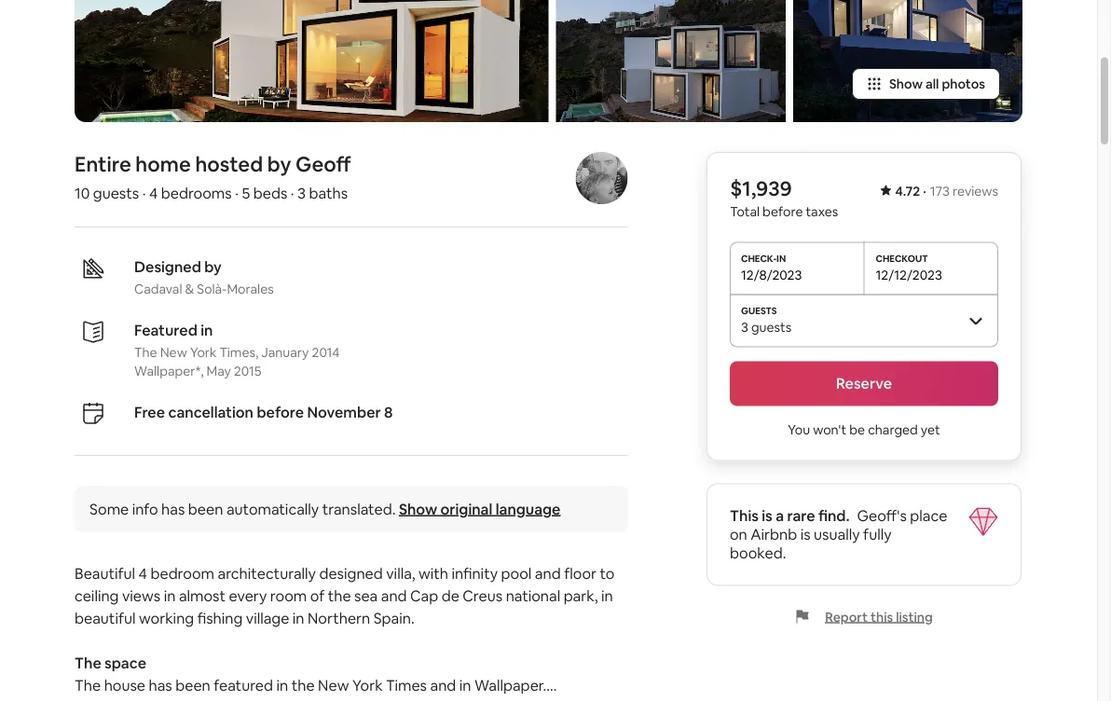 Task type: locate. For each thing, give the bounding box(es) containing it.
floor
[[564, 564, 597, 583]]

0 horizontal spatial is
[[762, 507, 773, 526]]

geoff's
[[858, 507, 907, 526]]

every
[[229, 586, 267, 606]]

the right featured
[[292, 676, 315, 695]]

1 vertical spatial 4
[[139, 564, 147, 583]]

0 horizontal spatial the
[[292, 676, 315, 695]]

the
[[134, 344, 157, 361], [75, 654, 101, 673], [75, 676, 101, 695]]

space
[[105, 654, 146, 673]]

2 vertical spatial the
[[75, 676, 101, 695]]

with
[[419, 564, 449, 583]]

been
[[188, 500, 223, 519], [176, 676, 211, 695]]

0 vertical spatial and
[[535, 564, 561, 583]]

0 vertical spatial york
[[190, 344, 217, 361]]

and right times
[[430, 676, 456, 695]]

1 horizontal spatial york
[[352, 676, 383, 695]]

· down "home"
[[142, 183, 146, 203]]

0 vertical spatial before
[[763, 203, 803, 220]]

guests down entire at the top of page
[[93, 183, 139, 203]]

1 vertical spatial the
[[292, 676, 315, 695]]

3 down 12/8/2023 at the top of the page
[[741, 319, 749, 335]]

bedrooms
[[161, 183, 232, 203]]

wallpaper*,
[[134, 363, 204, 380]]

creus
[[463, 586, 503, 606]]

may
[[207, 363, 231, 380]]

room
[[270, 586, 307, 606]]

york inside the space the house has been featured in the new york times and in wallpaper.
[[352, 676, 383, 695]]

ceiling
[[75, 586, 119, 606]]

has right info
[[161, 500, 185, 519]]

is
[[762, 507, 773, 526], [801, 525, 811, 544]]

to
[[600, 564, 615, 583]]

3 · from the left
[[235, 183, 239, 203]]

0 vertical spatial guests
[[93, 183, 139, 203]]

4 up views
[[139, 564, 147, 583]]

in
[[201, 321, 213, 340], [164, 586, 176, 606], [602, 586, 613, 606], [293, 609, 305, 628], [277, 676, 288, 695], [460, 676, 471, 695]]

2014
[[312, 344, 340, 361]]

3 left baths
[[298, 183, 306, 203]]

1 vertical spatial the
[[75, 654, 101, 673]]

is inside geoff's place on airbnb is usually fully booked.
[[801, 525, 811, 544]]

guests down 12/8/2023 at the top of the page
[[752, 319, 792, 335]]

show
[[890, 76, 923, 93], [399, 500, 438, 519]]

before for free
[[257, 403, 304, 422]]

this
[[871, 609, 894, 626]]

york up 'may'
[[190, 344, 217, 361]]

4.72
[[896, 183, 921, 200]]

new down northern
[[318, 676, 349, 695]]

0 vertical spatial the
[[134, 344, 157, 361]]

york left times
[[352, 676, 383, 695]]

reserve button
[[730, 362, 999, 406]]

show inside "button"
[[890, 76, 923, 93]]

1 vertical spatial before
[[257, 403, 304, 422]]

0 horizontal spatial 4
[[139, 564, 147, 583]]

0 vertical spatial 4
[[149, 183, 158, 203]]

airbnb
[[751, 525, 798, 544]]

and up the spain.
[[381, 586, 407, 606]]

1 horizontal spatial new
[[318, 676, 349, 695]]

listing
[[896, 609, 933, 626]]

·
[[923, 183, 927, 200], [142, 183, 146, 203], [235, 183, 239, 203], [291, 183, 294, 203]]

1 horizontal spatial and
[[430, 676, 456, 695]]

0 vertical spatial show
[[890, 76, 923, 93]]

show left all
[[890, 76, 923, 93]]

new
[[160, 344, 187, 361], [318, 676, 349, 695]]

language
[[496, 500, 561, 519]]

0 horizontal spatial york
[[190, 344, 217, 361]]

new up wallpaper*,
[[160, 344, 187, 361]]

villa,
[[386, 564, 416, 583]]

and
[[535, 564, 561, 583], [381, 586, 407, 606], [430, 676, 456, 695]]

0 horizontal spatial guests
[[93, 183, 139, 203]]

hosted
[[195, 151, 263, 177]]

times
[[386, 676, 427, 695]]

designed
[[134, 257, 201, 276]]

show all photos
[[890, 76, 986, 93]]

working
[[139, 609, 194, 628]]

3
[[298, 183, 306, 203], [741, 319, 749, 335]]

guests inside 3 guests popup button
[[752, 319, 792, 335]]

1 horizontal spatial guests
[[752, 319, 792, 335]]

has
[[161, 500, 185, 519], [149, 676, 172, 695]]

1 vertical spatial and
[[381, 586, 407, 606]]

and inside the space the house has been featured in the new york times and in wallpaper.
[[430, 676, 456, 695]]

sunflower house image 5 image
[[793, 0, 1023, 122]]

by
[[204, 257, 222, 276]]

1 vertical spatial york
[[352, 676, 383, 695]]

november
[[307, 403, 381, 422]]

· right beds
[[291, 183, 294, 203]]

you
[[788, 421, 811, 438]]

geoff's place on airbnb is usually fully booked.
[[730, 507, 948, 563]]

featured in the new york times, january 2014 wallpaper*, may 2015
[[134, 321, 340, 380]]

free
[[134, 403, 165, 422]]

is left usually
[[801, 525, 811, 544]]

guests inside entire home hosted by geoff 10 guests · 4 bedrooms · 5 beds · 3 baths
[[93, 183, 139, 203]]

3 inside popup button
[[741, 319, 749, 335]]

before for $1,939
[[763, 203, 803, 220]]

1 vertical spatial guests
[[752, 319, 792, 335]]

cap
[[410, 586, 439, 606]]

$1,939 total before taxes
[[730, 176, 839, 220]]

before inside $1,939 total before taxes
[[763, 203, 803, 220]]

baths
[[309, 183, 348, 203]]

reviews
[[953, 183, 999, 200]]

report this listing button
[[796, 609, 933, 626]]

views
[[122, 586, 161, 606]]

0 horizontal spatial before
[[257, 403, 304, 422]]

0 vertical spatial been
[[188, 500, 223, 519]]

1 horizontal spatial 3
[[741, 319, 749, 335]]

1 vertical spatial new
[[318, 676, 349, 695]]

1 vertical spatial been
[[176, 676, 211, 695]]

the right of
[[328, 586, 351, 606]]

4 down "home"
[[149, 183, 158, 203]]

the up wallpaper*,
[[134, 344, 157, 361]]

place
[[911, 507, 948, 526]]

show left original
[[399, 500, 438, 519]]

has right house
[[149, 676, 172, 695]]

0 vertical spatial has
[[161, 500, 185, 519]]

beautiful
[[75, 609, 136, 628]]

the space the house has been featured in the new york times and in wallpaper.
[[75, 654, 547, 695]]

beautiful 4 bedroom architecturally designed villa, with infinity pool and floor to ceiling views in almost every room of the sea and cap de creus national park, in beautiful working fishing village in northern spain.
[[75, 564, 618, 628]]

the inside featured in the new york times, january 2014 wallpaper*, may 2015
[[134, 344, 157, 361]]

guests
[[93, 183, 139, 203], [752, 319, 792, 335]]

3 guests button
[[730, 294, 999, 347]]

0 vertical spatial 3
[[298, 183, 306, 203]]

0 horizontal spatial new
[[160, 344, 187, 361]]

· left 5
[[235, 183, 239, 203]]

1 horizontal spatial the
[[328, 586, 351, 606]]

photos
[[942, 76, 986, 93]]

learn more about the host, geoff. image
[[576, 152, 628, 204], [576, 152, 628, 204]]

rare
[[788, 507, 816, 526]]

house
[[104, 676, 145, 695]]

featured
[[214, 676, 273, 695]]

0 vertical spatial the
[[328, 586, 351, 606]]

1 horizontal spatial show
[[890, 76, 923, 93]]

been left featured
[[176, 676, 211, 695]]

and up national
[[535, 564, 561, 583]]

is left a
[[762, 507, 773, 526]]

sea
[[354, 586, 378, 606]]

0 vertical spatial new
[[160, 344, 187, 361]]

1 vertical spatial 3
[[741, 319, 749, 335]]

0 horizontal spatial show
[[399, 500, 438, 519]]

4
[[149, 183, 158, 203], [139, 564, 147, 583]]

1 horizontal spatial 4
[[149, 183, 158, 203]]

the left house
[[75, 676, 101, 695]]

york
[[190, 344, 217, 361], [352, 676, 383, 695]]

village
[[246, 609, 289, 628]]

been right info
[[188, 500, 223, 519]]

1 vertical spatial has
[[149, 676, 172, 695]]

has inside the space the house has been featured in the new york times and in wallpaper.
[[149, 676, 172, 695]]

2 vertical spatial and
[[430, 676, 456, 695]]

0 horizontal spatial 3
[[298, 183, 306, 203]]

the left space
[[75, 654, 101, 673]]

· left 173 at the right top
[[923, 183, 927, 200]]

before down "2015"
[[257, 403, 304, 422]]

10
[[75, 183, 90, 203]]

$1,939
[[730, 176, 792, 202]]

be
[[850, 421, 866, 438]]

1 horizontal spatial is
[[801, 525, 811, 544]]

1 horizontal spatial before
[[763, 203, 803, 220]]

yet
[[921, 421, 941, 438]]

before down "$1,939"
[[763, 203, 803, 220]]



Task type: describe. For each thing, give the bounding box(es) containing it.
4.72 · 173 reviews
[[896, 183, 999, 200]]

new inside featured in the new york times, january 2014 wallpaper*, may 2015
[[160, 344, 187, 361]]

total
[[730, 203, 760, 220]]

beds
[[253, 183, 288, 203]]

a
[[776, 507, 784, 526]]

report
[[826, 609, 868, 626]]

the inside the space the house has been featured in the new york times and in wallpaper.
[[292, 676, 315, 695]]

by geoff
[[268, 151, 351, 177]]

0 horizontal spatial and
[[381, 586, 407, 606]]

booked.
[[730, 544, 787, 563]]

2015
[[234, 363, 262, 380]]

all
[[926, 76, 940, 93]]

wallpaper.
[[475, 676, 547, 695]]

1 vertical spatial show
[[399, 500, 438, 519]]

&
[[185, 281, 194, 298]]

in inside featured in the new york times, january 2014 wallpaper*, may 2015
[[201, 321, 213, 340]]

report this listing
[[826, 609, 933, 626]]

show original language button
[[399, 500, 561, 519]]

sunflower house image 3 image
[[556, 0, 786, 122]]

translated.
[[322, 500, 396, 519]]

original
[[441, 500, 493, 519]]

national
[[506, 586, 561, 606]]

3 guests
[[741, 319, 792, 335]]

bedroom
[[151, 564, 215, 583]]

show all photos button
[[852, 68, 1001, 100]]

info
[[132, 500, 158, 519]]

taxes
[[806, 203, 839, 220]]

usually
[[814, 525, 860, 544]]

173
[[931, 183, 950, 200]]

won't
[[813, 421, 847, 438]]

home
[[136, 151, 191, 177]]

featured
[[134, 321, 197, 340]]

2 · from the left
[[142, 183, 146, 203]]

january
[[261, 344, 309, 361]]

the for the
[[75, 676, 101, 695]]

this
[[730, 507, 759, 526]]

park,
[[564, 586, 598, 606]]

automatically
[[227, 500, 319, 519]]

12/12/2023
[[876, 266, 943, 283]]

spain.
[[374, 609, 415, 628]]

the for featured
[[134, 344, 157, 361]]

free cancellation before november 8
[[134, 403, 393, 422]]

been inside the space the house has been featured in the new york times and in wallpaper.
[[176, 676, 211, 695]]

1 · from the left
[[923, 183, 927, 200]]

solà-
[[197, 281, 227, 298]]

designed
[[319, 564, 383, 583]]

fishing
[[197, 609, 243, 628]]

northern
[[308, 609, 371, 628]]

8
[[384, 403, 393, 422]]

the inside beautiful 4 bedroom architecturally designed villa, with infinity pool and floor to ceiling views in almost every room of the sea and cap de creus national park, in beautiful working fishing village in northern spain.
[[328, 586, 351, 606]]

you won't be charged yet
[[788, 421, 941, 438]]

charged
[[868, 421, 919, 438]]

this is a rare find.
[[730, 507, 850, 526]]

times,
[[220, 344, 259, 361]]

morales
[[227, 281, 274, 298]]

on
[[730, 525, 748, 544]]

entire
[[75, 151, 131, 177]]

of
[[310, 586, 325, 606]]

some info has been automatically translated. show original language
[[90, 500, 561, 519]]

4 inside entire home hosted by geoff 10 guests · 4 bedrooms · 5 beds · 3 baths
[[149, 183, 158, 203]]

almost
[[179, 586, 226, 606]]

some
[[90, 500, 129, 519]]

2 horizontal spatial and
[[535, 564, 561, 583]]

new inside the space the house has been featured in the new york times and in wallpaper.
[[318, 676, 349, 695]]

beautiful
[[75, 564, 135, 583]]

5
[[242, 183, 250, 203]]

entire home hosted by geoff 10 guests · 4 bedrooms · 5 beds · 3 baths
[[75, 151, 351, 203]]

12/8/2023
[[741, 266, 802, 283]]

infinity
[[452, 564, 498, 583]]

reserve
[[837, 374, 893, 393]]

fully
[[864, 525, 892, 544]]

4 · from the left
[[291, 183, 294, 203]]

sunflower house image 1 image
[[75, 0, 549, 122]]

de
[[442, 586, 460, 606]]

find.
[[819, 507, 850, 526]]

cadaval
[[134, 281, 182, 298]]

york inside featured in the new york times, january 2014 wallpaper*, may 2015
[[190, 344, 217, 361]]

3 inside entire home hosted by geoff 10 guests · 4 bedrooms · 5 beds · 3 baths
[[298, 183, 306, 203]]

4 inside beautiful 4 bedroom architecturally designed villa, with infinity pool and floor to ceiling views in almost every room of the sea and cap de creus national park, in beautiful working fishing village in northern spain.
[[139, 564, 147, 583]]



Task type: vqa. For each thing, say whether or not it's contained in the screenshot.
Designed by Cadaval & Solà-Morales
yes



